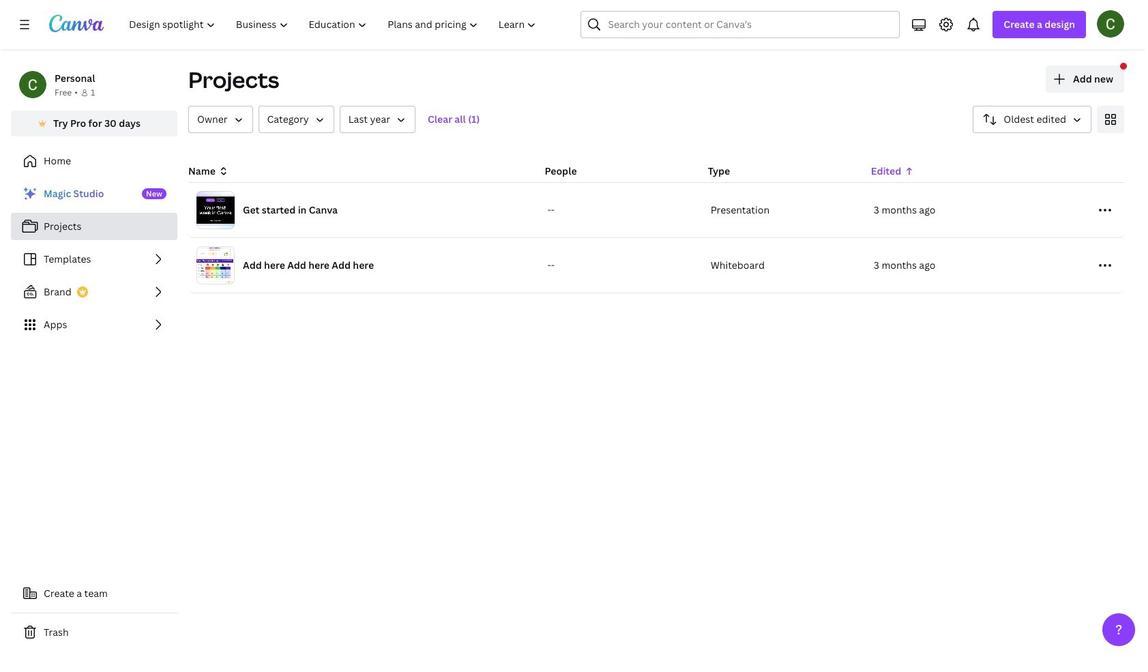 Task type: vqa. For each thing, say whether or not it's contained in the screenshot.
list
yes



Task type: locate. For each thing, give the bounding box(es) containing it.
top level navigation element
[[120, 11, 549, 38]]

list
[[11, 180, 177, 339]]

Search search field
[[609, 12, 873, 38]]

Owner button
[[188, 106, 253, 133]]

None search field
[[581, 11, 901, 38]]



Task type: describe. For each thing, give the bounding box(es) containing it.
Sort by button
[[974, 106, 1092, 133]]

christina overa image
[[1098, 10, 1125, 38]]

Date modified button
[[340, 106, 416, 133]]

Category button
[[258, 106, 334, 133]]



